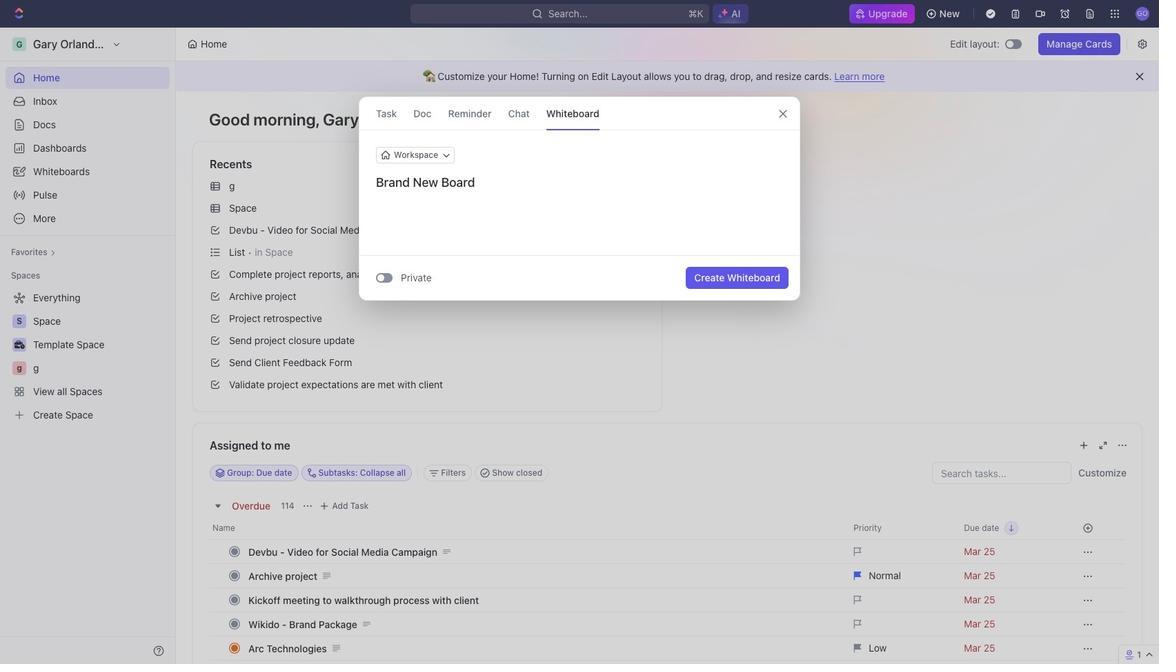 Task type: locate. For each thing, give the bounding box(es) containing it.
Search tasks... text field
[[933, 463, 1071, 484]]

tree
[[6, 287, 170, 426]]

alert
[[176, 61, 1159, 92]]

dialog
[[359, 97, 800, 301]]

Name this Whiteboard... field
[[359, 175, 800, 191]]



Task type: describe. For each thing, give the bounding box(es) containing it.
sidebar navigation
[[0, 28, 176, 664]]

tree inside the sidebar navigation
[[6, 287, 170, 426]]



Task type: vqa. For each thing, say whether or not it's contained in the screenshot.
"Search tasks..." text field
yes



